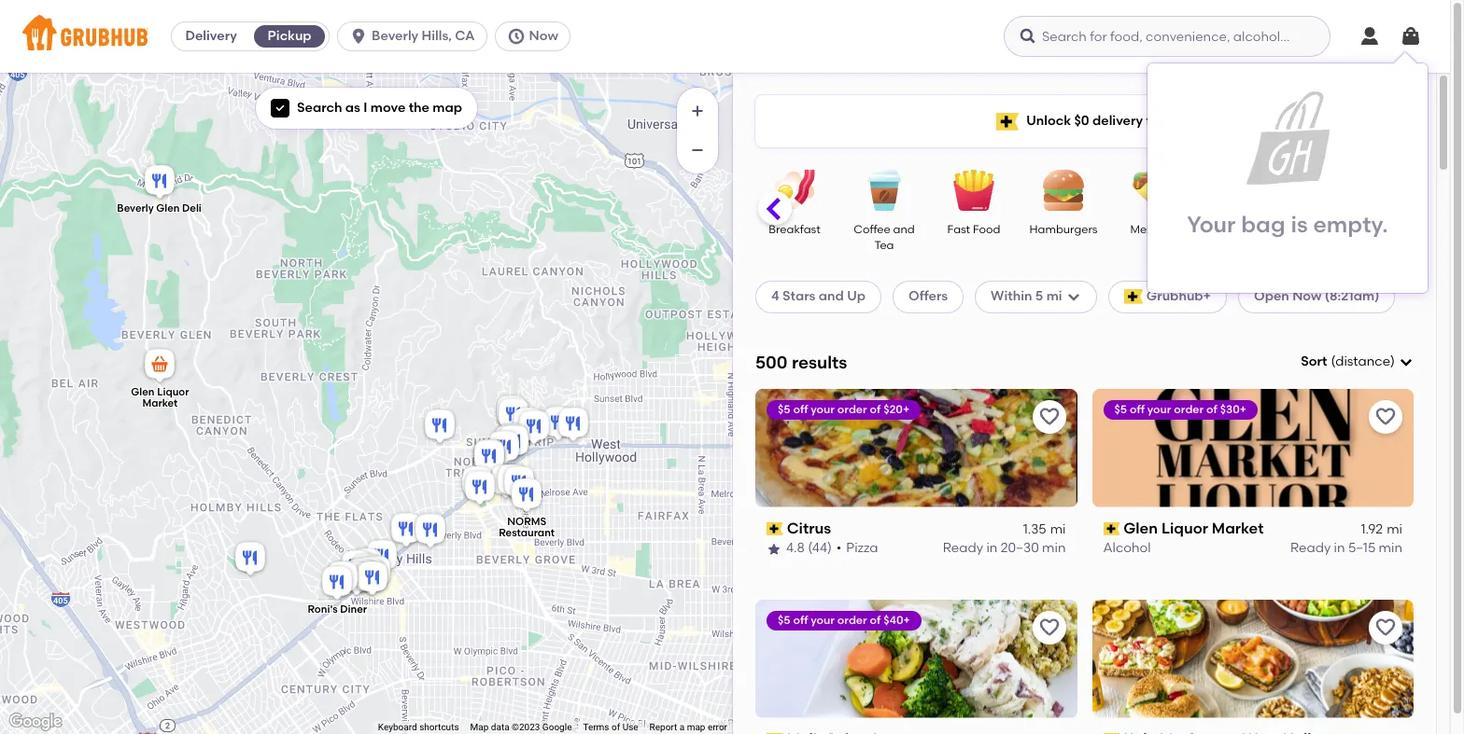 Task type: vqa. For each thing, say whether or not it's contained in the screenshot.
Correct order
no



Task type: locate. For each thing, give the bounding box(es) containing it.
0 horizontal spatial beverly
[[117, 202, 153, 215]]

dany's food trucks, inc. image
[[231, 539, 268, 580]]

open
[[1254, 289, 1289, 305]]

1 horizontal spatial grubhub plus flag logo image
[[1124, 290, 1143, 305]]

5
[[1035, 289, 1043, 305]]

$5 off your order of $30+
[[1115, 403, 1247, 416]]

2 ready from the left
[[1291, 541, 1331, 557]]

1.92 mi
[[1361, 522, 1403, 538]]

svg image inside field
[[1399, 355, 1414, 370]]

beverly left deli
[[117, 202, 153, 215]]

norms restaurant image
[[508, 476, 545, 517]]

minus icon image
[[688, 141, 707, 160]]

and inside coffee and tea
[[893, 223, 915, 236]]

and left up
[[819, 289, 844, 305]]

glen
[[156, 202, 179, 215], [131, 386, 154, 398], [1124, 520, 1158, 538]]

citrus logo image
[[755, 389, 1077, 508]]

hamburgers
[[1029, 223, 1098, 236]]

min down 1.92 mi
[[1379, 541, 1403, 557]]

ready left the 20–30
[[943, 541, 983, 557]]

joe & the juice image
[[500, 464, 537, 505]]

1 horizontal spatial map
[[687, 723, 705, 733]]

move
[[371, 100, 406, 116]]

grubhub plus flag logo image for unlock $0 delivery fees
[[997, 113, 1019, 130]]

ferrarini image
[[356, 553, 394, 594]]

off for citrus
[[793, 403, 808, 416]]

$0
[[1074, 113, 1089, 129]]

off right save this restaurant icon
[[1130, 403, 1145, 416]]

your down results
[[811, 403, 835, 416]]

None field
[[1301, 353, 1414, 372]]

save this restaurant button for $5 off your order of $30+
[[1369, 400, 1403, 434]]

beverly inside map region
[[117, 202, 153, 215]]

beverly left 'hills,'
[[372, 28, 419, 44]]

save this restaurant image down the 20–30
[[1038, 617, 1060, 639]]

star icon image
[[767, 542, 782, 557]]

•
[[837, 541, 842, 557]]

ready left 5–15
[[1291, 541, 1331, 557]]

beverly
[[372, 28, 419, 44], [117, 202, 153, 215]]

roni's diner
[[307, 604, 367, 616]]

0 vertical spatial grubhub plus flag logo image
[[997, 113, 1019, 130]]

2 horizontal spatial glen
[[1124, 520, 1158, 538]]

order left $30+
[[1174, 403, 1204, 416]]

subway® image
[[352, 559, 389, 600]]

coffee
[[854, 223, 891, 236]]

svg image for now
[[507, 27, 525, 46]]

mi right the 1.92 at the bottom right of page
[[1387, 522, 1403, 538]]

1 vertical spatial beverly
[[117, 202, 153, 215]]

1 subscription pass image from the left
[[767, 523, 783, 536]]

min for glen liquor market
[[1379, 541, 1403, 557]]

subscription pass image for glen liquor market
[[1103, 523, 1120, 536]]

of left $40+
[[870, 614, 881, 627]]

citrus image
[[421, 407, 458, 448]]

0 vertical spatial glen liquor market
[[131, 386, 189, 410]]

min down 1.35 mi
[[1042, 541, 1066, 557]]

1 horizontal spatial beverly
[[372, 28, 419, 44]]

your bag is empty.
[[1187, 211, 1388, 238]]

rawberri image
[[494, 423, 532, 464]]

$5 right save this restaurant icon
[[1115, 403, 1127, 416]]

joey's cafe image
[[539, 404, 577, 445]]

i
[[363, 100, 367, 116]]

sort
[[1301, 354, 1327, 370]]

1 horizontal spatial in
[[1334, 541, 1345, 557]]

within 5 mi
[[991, 289, 1062, 305]]

of left '$20+'
[[870, 403, 881, 416]]

5–15
[[1348, 541, 1376, 557]]

the
[[409, 100, 430, 116]]

1 horizontal spatial ready
[[1291, 541, 1331, 557]]

1 vertical spatial grubhub plus flag logo image
[[1124, 290, 1143, 305]]

(
[[1331, 354, 1336, 370]]

2 min from the left
[[1379, 541, 1403, 557]]

energy life cafe image
[[338, 559, 375, 600]]

your bag is empty. tooltip
[[1148, 52, 1428, 293]]

0 vertical spatial market
[[142, 397, 177, 410]]

in left 5–15
[[1334, 541, 1345, 557]]

mel's drive-in image
[[493, 393, 530, 434]]

save this restaurant image
[[1375, 406, 1397, 428], [1038, 617, 1060, 639], [1375, 617, 1397, 639]]

1 horizontal spatial glen liquor market
[[1124, 520, 1264, 538]]

ca
[[455, 28, 475, 44]]

svg image
[[1400, 25, 1422, 48], [1019, 27, 1037, 46], [1066, 290, 1081, 305]]

dessert image
[[1210, 170, 1276, 211]]

subscription pass image up star icon
[[767, 523, 783, 536]]

mi
[[1046, 289, 1062, 305], [1050, 522, 1066, 538], [1387, 522, 1403, 538]]

of left $30+
[[1207, 403, 1217, 416]]

0 vertical spatial glen
[[156, 202, 179, 215]]

1 vertical spatial and
[[819, 289, 844, 305]]

1 min from the left
[[1042, 541, 1066, 557]]

svg image inside now button
[[507, 27, 525, 46]]

2 subscription pass image from the left
[[1103, 523, 1120, 536]]

2 horizontal spatial svg image
[[1400, 25, 1422, 48]]

dessert
[[1223, 223, 1263, 236]]

map right the
[[433, 100, 462, 116]]

map right a
[[687, 723, 705, 733]]

1 vertical spatial liquor
[[1162, 520, 1208, 538]]

order left $40+
[[837, 614, 867, 627]]

0 vertical spatial liquor
[[157, 386, 189, 398]]

within
[[991, 289, 1032, 305]]

search as i move the map
[[297, 100, 462, 116]]

0 horizontal spatial min
[[1042, 541, 1066, 557]]

tasty donuts and cafe image
[[554, 405, 592, 446]]

search
[[297, 100, 342, 116]]

save this restaurant button for $5 off your order of $40+
[[1032, 611, 1066, 645]]

subscription pass image for citrus
[[767, 523, 783, 536]]

now right ca
[[529, 28, 558, 44]]

svg image for search as i move the map
[[275, 103, 286, 114]]

your down (44) on the bottom
[[811, 614, 835, 627]]

svg image inside beverly hills, ca button
[[349, 27, 368, 46]]

1 horizontal spatial subscription pass image
[[1103, 523, 1120, 536]]

0 horizontal spatial liquor
[[157, 386, 189, 398]]

0 horizontal spatial subscription pass image
[[767, 523, 783, 536]]

0 horizontal spatial ready
[[943, 541, 983, 557]]

0 vertical spatial and
[[893, 223, 915, 236]]

mi right the 1.35
[[1050, 522, 1066, 538]]

0 vertical spatial map
[[433, 100, 462, 116]]

1 in from the left
[[986, 541, 998, 557]]

2 in from the left
[[1334, 541, 1345, 557]]

your
[[811, 403, 835, 416], [1147, 403, 1171, 416], [811, 614, 835, 627]]

1 horizontal spatial glen
[[156, 202, 179, 215]]

ready
[[943, 541, 983, 557], [1291, 541, 1331, 557]]

$5 off your order of $20+
[[778, 403, 910, 416]]

restaurant
[[498, 527, 554, 539]]

diner
[[340, 604, 367, 616]]

0 horizontal spatial grubhub plus flag logo image
[[997, 113, 1019, 130]]

save this restaurant image for $30+
[[1375, 406, 1397, 428]]

beverly inside button
[[372, 28, 419, 44]]

0 horizontal spatial now
[[529, 28, 558, 44]]

order for glen liquor market
[[1174, 403, 1204, 416]]

roni's
[[307, 604, 337, 616]]

keyboard shortcuts
[[378, 723, 459, 733]]

1 ready from the left
[[943, 541, 983, 557]]

1.92
[[1361, 522, 1383, 538]]

1 vertical spatial glen
[[131, 386, 154, 398]]

0 horizontal spatial in
[[986, 541, 998, 557]]

distance
[[1336, 354, 1390, 370]]

market down glen liquor market logo
[[1212, 520, 1264, 538]]

0 horizontal spatial map
[[433, 100, 462, 116]]

of for $20+
[[870, 403, 881, 416]]

1 horizontal spatial now
[[1293, 289, 1322, 305]]

1 vertical spatial map
[[687, 723, 705, 733]]

order left '$20+'
[[837, 403, 867, 416]]

glen inside glen liquor market
[[131, 386, 154, 398]]

order for citrus
[[837, 403, 867, 416]]

0 horizontal spatial market
[[142, 397, 177, 410]]

and
[[893, 223, 915, 236], [819, 289, 844, 305]]

fast food image
[[941, 170, 1007, 211]]

0 vertical spatial now
[[529, 28, 558, 44]]

subscription pass image up alcohol
[[1103, 523, 1120, 536]]

market inside glen liquor market
[[142, 397, 177, 410]]

0 horizontal spatial glen liquor market
[[131, 386, 189, 410]]

breakfast image
[[762, 170, 827, 211]]

mel's drive-in logo image
[[755, 600, 1077, 719]]

pressed retail image
[[485, 428, 522, 469]]

off
[[793, 403, 808, 416], [1130, 403, 1145, 416], [793, 614, 808, 627]]

of for $40+
[[870, 614, 881, 627]]

urth caffe melrose image
[[494, 462, 531, 503]]

up
[[847, 289, 866, 305]]

$5
[[778, 403, 790, 416], [1115, 403, 1127, 416], [778, 614, 790, 627]]

mi for citrus
[[1050, 522, 1066, 538]]

1 horizontal spatial and
[[893, 223, 915, 236]]

grubhub plus flag logo image left unlock
[[997, 113, 1019, 130]]

save this restaurant image
[[1038, 406, 1060, 428]]

1 horizontal spatial min
[[1379, 541, 1403, 557]]

20–30
[[1001, 541, 1039, 557]]

grubhub plus flag logo image
[[997, 113, 1019, 130], [1124, 290, 1143, 305]]

zinc cafe & market image
[[487, 462, 524, 503]]

svg image for beverly hills, ca
[[349, 27, 368, 46]]

1 horizontal spatial liquor
[[1162, 520, 1208, 538]]

save this restaurant image down )
[[1375, 406, 1397, 428]]

map
[[433, 100, 462, 116], [687, 723, 705, 733]]

0 horizontal spatial and
[[819, 289, 844, 305]]

0 vertical spatial beverly
[[372, 28, 419, 44]]

1 vertical spatial glen liquor market
[[1124, 520, 1264, 538]]

liquor
[[157, 386, 189, 398], [1162, 520, 1208, 538]]

the butcher's daughter image
[[461, 468, 498, 509]]

subscription pass image
[[767, 523, 783, 536], [1103, 523, 1120, 536]]

your for glen liquor market
[[1147, 403, 1171, 416]]

hills,
[[422, 28, 452, 44]]

fast food
[[947, 223, 1000, 236]]

and up tea
[[893, 223, 915, 236]]

now
[[529, 28, 558, 44], [1293, 289, 1322, 305]]

your left $30+
[[1147, 403, 1171, 416]]

map region
[[0, 0, 937, 735]]

breakfast
[[769, 223, 821, 236]]

glen liquor market logo image
[[1092, 389, 1414, 508]]

off for glen liquor market
[[1130, 403, 1145, 416]]

now right open at the right of page
[[1293, 289, 1322, 305]]

main navigation navigation
[[0, 0, 1450, 73]]

svg image
[[1359, 25, 1381, 48], [349, 27, 368, 46], [507, 27, 525, 46], [275, 103, 286, 114], [1399, 355, 1414, 370]]

grubhub plus flag logo image left grubhub+
[[1124, 290, 1143, 305]]

order
[[837, 403, 867, 416], [1174, 403, 1204, 416], [837, 614, 867, 627]]

unlock
[[1026, 113, 1071, 129]]

body energy club - west hollywood image
[[494, 421, 531, 462]]

none field containing sort
[[1301, 353, 1414, 372]]

in left the 20–30
[[986, 541, 998, 557]]

tryst caffe image
[[353, 559, 391, 600]]

4.8 (44)
[[786, 541, 832, 557]]

$5 down 500 in the right of the page
[[778, 403, 790, 416]]

4.8
[[786, 541, 805, 557]]

min
[[1042, 541, 1066, 557], [1379, 541, 1403, 557]]

$20+
[[884, 403, 910, 416]]

off down 500 results
[[793, 403, 808, 416]]

(8:21am)
[[1325, 289, 1380, 305]]

norms
[[507, 516, 546, 528]]

1 vertical spatial now
[[1293, 289, 1322, 305]]

0 horizontal spatial glen
[[131, 386, 154, 398]]

beverly for beverly glen deli
[[117, 202, 153, 215]]

pickup button
[[250, 21, 329, 51]]

1 horizontal spatial market
[[1212, 520, 1264, 538]]

market down glen liquor market icon
[[142, 397, 177, 410]]

$5 off your order of $40+
[[778, 614, 910, 627]]



Task type: describe. For each thing, give the bounding box(es) containing it.
delivery
[[1093, 113, 1143, 129]]

results
[[792, 352, 847, 373]]

fees
[[1146, 113, 1173, 129]]

$5 for citrus
[[778, 403, 790, 416]]

open now (8:21am)
[[1254, 289, 1380, 305]]

beverly hills, ca
[[372, 28, 475, 44]]

hollywood burger image
[[470, 437, 508, 479]]

save this restaurant button for $5 off your order of $20+
[[1032, 400, 1066, 434]]

$40+
[[884, 614, 910, 627]]

delivery
[[185, 28, 237, 44]]

le pain quotidien (south santa monica blvd) image
[[348, 546, 385, 587]]

shortcuts
[[419, 723, 459, 733]]

2 vertical spatial glen
[[1124, 520, 1158, 538]]

©2023
[[512, 723, 540, 733]]

unlock $0 delivery fees
[[1026, 113, 1173, 129]]

terms
[[583, 723, 609, 733]]

google image
[[5, 711, 66, 735]]

coffee and tea
[[854, 223, 915, 252]]

in for citrus
[[986, 541, 998, 557]]

use
[[623, 723, 638, 733]]

stars
[[783, 289, 816, 305]]

report
[[650, 723, 677, 733]]

0 horizontal spatial svg image
[[1019, 27, 1037, 46]]

in for glen liquor market
[[1334, 541, 1345, 557]]

ihop image
[[515, 408, 552, 449]]

beverly for beverly hills, ca
[[372, 28, 419, 44]]

report a map error
[[650, 723, 727, 733]]

a
[[680, 723, 685, 733]]

delivery button
[[172, 21, 250, 51]]

report a map error link
[[650, 723, 727, 733]]

beverly glen deli
[[117, 202, 201, 215]]

roni's diner image
[[318, 564, 355, 605]]

(44)
[[808, 541, 832, 557]]

coffee and tea image
[[852, 170, 917, 211]]

kale me crazy - west hollywood  logo image
[[1092, 600, 1414, 719]]

cafe ruisseau - beverly hills image
[[411, 511, 449, 552]]

now inside now button
[[529, 28, 558, 44]]

google
[[542, 723, 572, 733]]

mickey fine grill image
[[342, 556, 380, 597]]

$5 down star icon
[[778, 614, 790, 627]]

riozonas acai west hollywood image
[[491, 423, 528, 464]]

1 horizontal spatial svg image
[[1066, 290, 1081, 305]]

ready in 5–15 min
[[1291, 541, 1403, 557]]

mi for glen liquor market
[[1387, 522, 1403, 538]]

$30+
[[1220, 403, 1247, 416]]

comoncy - beverly hills image
[[349, 554, 386, 595]]

ready in 20–30 min
[[943, 541, 1066, 557]]

alcohol
[[1103, 541, 1151, 557]]

4 stars and up
[[771, 289, 866, 305]]

500
[[755, 352, 788, 373]]

terms of use
[[583, 723, 638, 733]]

the nosh of beverly hills image
[[338, 548, 375, 589]]

map
[[470, 723, 489, 733]]

sort ( distance )
[[1301, 354, 1395, 370]]

mi right 5
[[1046, 289, 1062, 305]]

now button
[[494, 21, 578, 51]]

hamburgers image
[[1031, 170, 1096, 211]]

error
[[708, 723, 727, 733]]

leora cafe image
[[387, 510, 424, 551]]

keyboard
[[378, 723, 417, 733]]

burritos image
[[1300, 170, 1365, 211]]

glen liquor market image
[[141, 346, 178, 387]]

your for citrus
[[811, 403, 835, 416]]

data
[[491, 723, 509, 733]]

mexican
[[1130, 223, 1176, 236]]

4
[[771, 289, 779, 305]]

as
[[345, 100, 360, 116]]

deli
[[182, 202, 201, 215]]

the farm of beverly hills image
[[363, 537, 400, 578]]

offers
[[909, 289, 948, 305]]

tea
[[874, 239, 894, 252]]

grubhub+
[[1147, 289, 1211, 305]]

tacos image
[[1390, 170, 1455, 211]]

tacos
[[1406, 223, 1438, 236]]

liquor inside glen liquor market
[[157, 386, 189, 398]]

norms restaurant
[[498, 516, 554, 539]]

judi's deli image
[[348, 551, 385, 593]]

earthbar sunset image
[[494, 395, 532, 437]]

1.35 mi
[[1023, 522, 1066, 538]]

kale me crazy - west hollywood image
[[470, 437, 508, 478]]

ready for glen liquor market
[[1291, 541, 1331, 557]]

alana's coffee roasters image
[[458, 464, 495, 505]]

is
[[1291, 211, 1308, 238]]

Search for food, convenience, alcohol... search field
[[1004, 16, 1331, 57]]

your
[[1187, 211, 1236, 238]]

ready for citrus
[[943, 541, 983, 557]]

off down 4.8 in the bottom right of the page
[[793, 614, 808, 627]]

keyboard shortcuts button
[[378, 722, 459, 735]]

plus icon image
[[688, 102, 707, 120]]

)
[[1390, 354, 1395, 370]]

grubhub plus flag logo image for grubhub+
[[1124, 290, 1143, 305]]

bag
[[1241, 211, 1286, 238]]

of left 'use'
[[612, 723, 620, 733]]

mexican image
[[1121, 170, 1186, 211]]

• pizza
[[837, 541, 878, 557]]

save this restaurant image down 5–15
[[1375, 617, 1397, 639]]

beverly hills, ca button
[[337, 21, 494, 51]]

pizza
[[846, 541, 878, 557]]

500 results
[[755, 352, 847, 373]]

1.35
[[1023, 522, 1046, 538]]

save this restaurant image for $40+
[[1038, 617, 1060, 639]]

$5 for glen liquor market
[[1115, 403, 1127, 416]]

of for $30+
[[1207, 403, 1217, 416]]

fast
[[947, 223, 970, 236]]

beverly glen deli image
[[141, 162, 178, 203]]

citrus
[[787, 520, 831, 538]]

7 eleven image
[[509, 405, 547, 446]]

da carla caffe image
[[324, 559, 361, 600]]

empty.
[[1313, 211, 1388, 238]]

glen liquor market inside map region
[[131, 386, 189, 410]]

food
[[973, 223, 1000, 236]]

burritos
[[1312, 223, 1353, 236]]

min for citrus
[[1042, 541, 1066, 557]]

1 vertical spatial market
[[1212, 520, 1264, 538]]

map data ©2023 google
[[470, 723, 572, 733]]

pickup
[[268, 28, 312, 44]]



